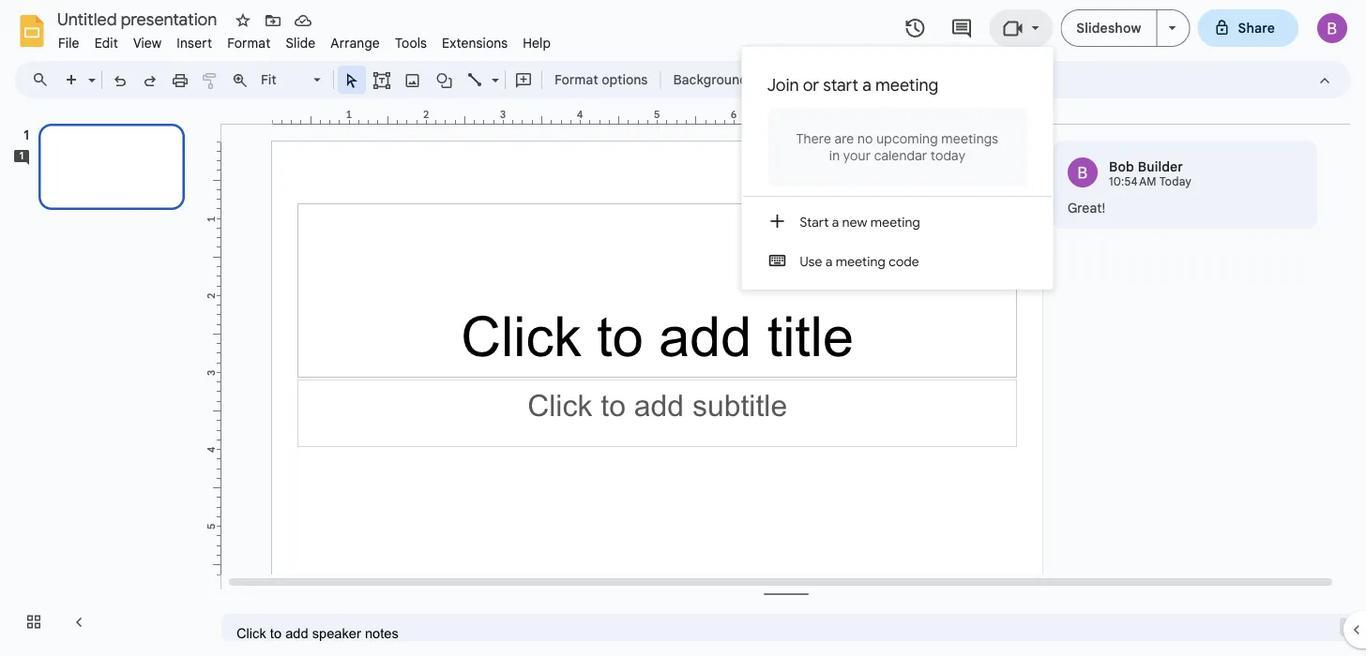 Task type: describe. For each thing, give the bounding box(es) containing it.
background
[[673, 71, 748, 88]]

start slideshow (⌘+enter) image
[[1169, 26, 1176, 30]]

menu bar inside menu bar banner
[[51, 24, 558, 55]]

Star checkbox
[[230, 8, 256, 34]]

format options
[[555, 71, 648, 88]]

Zoom field
[[255, 67, 329, 94]]

10:54 am
[[1109, 175, 1157, 189]]

slide menu item
[[278, 32, 323, 54]]

tools
[[395, 35, 427, 51]]

insert
[[177, 35, 212, 51]]

great!
[[1068, 200, 1106, 216]]

tools menu item
[[387, 32, 435, 54]]

format menu item
[[220, 32, 278, 54]]

file
[[58, 35, 79, 51]]

builder
[[1138, 159, 1183, 175]]

slideshow button
[[1061, 9, 1157, 47]]

slide
[[286, 35, 316, 51]]

options
[[602, 71, 648, 88]]

file menu item
[[51, 32, 87, 54]]

theme button
[[827, 66, 886, 94]]

insert menu item
[[169, 32, 220, 54]]

Menus field
[[23, 67, 65, 93]]

insert image image
[[402, 67, 424, 93]]

help menu item
[[515, 32, 558, 54]]

view
[[133, 35, 162, 51]]

Zoom text field
[[258, 67, 311, 93]]

navigation inside application
[[0, 106, 206, 657]]

arrange menu item
[[323, 32, 387, 54]]



Task type: vqa. For each thing, say whether or not it's contained in the screenshot.
H ierarchy on the left top of the page
no



Task type: locate. For each thing, give the bounding box(es) containing it.
format inside button
[[555, 71, 598, 88]]

1 vertical spatial format
[[555, 71, 598, 88]]

application containing slideshow
[[0, 0, 1366, 657]]

new slide with layout image
[[84, 68, 96, 74]]

0 horizontal spatial format
[[227, 35, 271, 51]]

menu bar containing file
[[51, 24, 558, 55]]

1 horizontal spatial format
[[555, 71, 598, 88]]

shape image
[[434, 67, 456, 93]]

format for format
[[227, 35, 271, 51]]

arrange
[[331, 35, 380, 51]]

format inside menu item
[[227, 35, 271, 51]]

extensions menu item
[[435, 32, 515, 54]]

slideshow
[[1077, 20, 1142, 36]]

edit menu item
[[87, 32, 126, 54]]

transition button
[[895, 66, 973, 94]]

bob builder 10:54 am today
[[1109, 159, 1192, 189]]

list containing bob builder
[[1053, 141, 1317, 229]]

bob builder image
[[1068, 158, 1098, 188]]

share
[[1238, 20, 1275, 36]]

main toolbar
[[55, 66, 974, 94]]

share button
[[1198, 9, 1299, 47]]

theme
[[835, 71, 878, 88]]

today
[[1159, 175, 1192, 189]]

format
[[227, 35, 271, 51], [555, 71, 598, 88]]

edit
[[94, 35, 118, 51]]

Rename text field
[[51, 8, 228, 30]]

menu bar banner
[[0, 0, 1366, 657]]

help
[[523, 35, 551, 51]]

view menu item
[[126, 32, 169, 54]]

background button
[[665, 66, 756, 94]]

format left the options
[[555, 71, 598, 88]]

bob
[[1109, 159, 1134, 175]]

0 vertical spatial format
[[227, 35, 271, 51]]

format for format options
[[555, 71, 598, 88]]

menu bar
[[51, 24, 558, 55]]

navigation
[[0, 106, 206, 657]]

format options button
[[546, 66, 656, 94]]

list
[[1053, 141, 1317, 229]]

format down star checkbox
[[227, 35, 271, 51]]

extensions
[[442, 35, 508, 51]]

transition
[[903, 71, 964, 88]]

application
[[0, 0, 1366, 657]]



